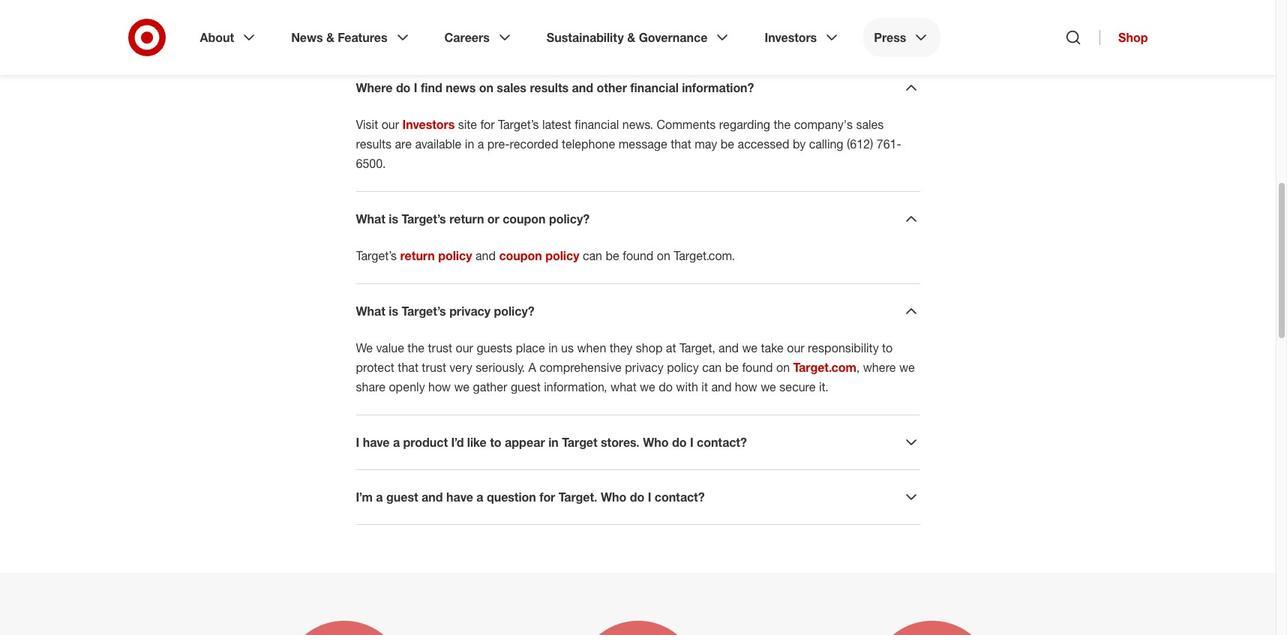 Task type: describe. For each thing, give the bounding box(es) containing it.
where do i find news on sales results and other financial information?
[[356, 80, 754, 95]]

guests
[[477, 341, 513, 356]]

target's for latest
[[498, 117, 539, 132]]

library
[[356, 25, 392, 40]]

results inside dropdown button
[[530, 80, 569, 95]]

be inside site for target's latest financial news. comments regarding the company's sales results are available in a pre-recorded telephone message that may be accessed by calling (612) 761- 6500.
[[721, 137, 735, 152]]

do inside where do i find news on sales results and other financial information? dropdown button
[[396, 80, 411, 95]]

it
[[702, 380, 708, 395]]

1 horizontal spatial investors link
[[754, 18, 852, 57]]

, where we share openly how we gather guest information, what we do with it and how we secure it.
[[356, 360, 915, 395]]

please
[[399, 25, 435, 40]]

i have a product i'd like to appear in target stores. who do i contact? button
[[356, 434, 920, 452]]

we value the trust our guests place in us when they shop at target, and we take our responsibility to protect that trust very seriously. a comprehensive privacy policy can be found on
[[356, 341, 893, 375]]

shop
[[636, 341, 663, 356]]

found inside we value the trust our guests place in us when they shop at target, and we take our responsibility to protect that trust very seriously. a comprehensive privacy policy can be found on
[[742, 360, 773, 375]]

is for what is target's return or coupon policy?
[[389, 212, 398, 227]]

when
[[577, 341, 606, 356]]

2 how from the left
[[735, 380, 758, 395]]

and inside where do i find news on sales results and other financial information? dropdown button
[[572, 80, 594, 95]]

0 vertical spatial other
[[631, 25, 659, 40]]

1 horizontal spatial our
[[456, 341, 473, 356]]

may
[[695, 137, 717, 152]]

available
[[415, 137, 462, 152]]

site for target's latest financial news. comments regarding the company's sales results are available in a pre-recorded telephone message that may be accessed by calling (612) 761- 6500.
[[356, 117, 902, 171]]

what is target's privacy policy?
[[356, 304, 535, 319]]

where do i find news on sales results and other financial information? button
[[356, 79, 920, 97]]

1 vertical spatial policy?
[[494, 304, 535, 319]]

secure
[[780, 380, 816, 395]]

other inside dropdown button
[[597, 80, 627, 95]]

news & features
[[291, 30, 388, 45]]

financial inside dropdown button
[[630, 80, 679, 95]]

are
[[395, 137, 412, 152]]

site
[[458, 117, 477, 132]]

0 horizontal spatial can
[[583, 248, 602, 263]]

we left secure
[[761, 380, 776, 395]]

a inside dropdown button
[[393, 435, 400, 450]]

shop link
[[1100, 30, 1148, 45]]

target's for return
[[402, 212, 446, 227]]

protect
[[356, 360, 395, 375]]

press
[[874, 30, 907, 45]]

a left question
[[477, 490, 483, 505]]

message
[[619, 137, 667, 152]]

target
[[562, 435, 598, 450]]

0 horizontal spatial found
[[623, 248, 654, 263]]

what is target's privacy policy? button
[[356, 302, 920, 320]]

0 vertical spatial with
[[583, 25, 605, 40]]

,
[[857, 360, 860, 375]]

sales inside site for target's latest financial news. comments regarding the company's sales results are available in a pre-recorded telephone message that may be accessed by calling (612) 761- 6500.
[[856, 117, 884, 132]]

policy inside we value the trust our guests place in us when they shop at target, and we take our responsibility to protect that trust very seriously. a comprehensive privacy policy can be found on
[[667, 360, 699, 375]]

openly
[[389, 380, 425, 395]]

what for what is target's return or coupon policy?
[[356, 212, 386, 227]]

where
[[863, 360, 896, 375]]

privacy inside we value the trust our guests place in us when they shop at target, and we take our responsibility to protect that trust very seriously. a comprehensive privacy policy can be found on
[[625, 360, 664, 375]]

in inside dropdown button
[[549, 435, 559, 450]]

about link
[[189, 18, 269, 57]]

pre-
[[487, 137, 510, 152]]

take
[[761, 341, 784, 356]]

multimedia
[[835, 5, 898, 20]]

and inside we value the trust our guests place in us when they shop at target, and we take our responsibility to protect that trust very seriously. a comprehensive privacy policy can be found on
[[719, 341, 739, 356]]

stores.
[[601, 435, 640, 450]]

what is target's return or coupon policy?
[[356, 212, 590, 227]]

accessed
[[738, 137, 790, 152]]

value
[[376, 341, 404, 356]]

visit our investors
[[356, 117, 455, 132]]

what for what is target's privacy policy?
[[356, 304, 386, 319]]

i inside dropdown button
[[414, 80, 418, 95]]

1 vertical spatial trust
[[422, 360, 446, 375]]

. please contact press@target.com with any other requests.
[[392, 25, 712, 40]]

1 vertical spatial investors link
[[403, 117, 455, 132]]

& for sustainability
[[627, 30, 636, 45]]

requests.
[[662, 25, 712, 40]]

0 horizontal spatial our
[[382, 117, 399, 132]]

governance
[[639, 30, 708, 45]]

us
[[561, 341, 574, 356]]

regarding
[[719, 117, 771, 132]]

comments
[[657, 117, 716, 132]]

to inside dropdown button
[[490, 435, 502, 450]]

sustainability & governance link
[[536, 18, 742, 57]]

we down very
[[454, 380, 470, 395]]

comprehensive
[[540, 360, 622, 375]]

target.com.
[[674, 248, 735, 263]]

contact
[[438, 25, 479, 40]]

0 vertical spatial trust
[[428, 341, 452, 356]]

very
[[450, 360, 472, 375]]

guest inside dropdown button
[[386, 490, 418, 505]]

6500.
[[356, 156, 386, 171]]

target's for privacy
[[402, 304, 446, 319]]

target,
[[680, 341, 715, 356]]

at
[[666, 341, 676, 356]]

in inside site for target's latest financial news. comments regarding the company's sales results are available in a pre-recorded telephone message that may be accessed by calling (612) 761- 6500.
[[465, 137, 474, 152]]

i'm a guest and have a question for target. who do i contact?
[[356, 490, 705, 505]]

contact? inside i'm a guest and have a question for target. who do i contact? dropdown button
[[655, 490, 705, 505]]

information,
[[544, 380, 607, 395]]

what is target's return or coupon policy? button
[[356, 210, 920, 228]]

for inside site for target's latest financial news. comments regarding the company's sales results are available in a pre-recorded telephone message that may be accessed by calling (612) 761- 6500.
[[481, 117, 495, 132]]

the inside we value the trust our guests place in us when they shop at target, and we take our responsibility to protect that trust very seriously. a comprehensive privacy policy can be found on
[[408, 341, 425, 356]]

coupon inside dropdown button
[[503, 212, 546, 227]]

what
[[611, 380, 637, 395]]

the inside site for target's latest financial news. comments regarding the company's sales results are available in a pre-recorded telephone message that may be accessed by calling (612) 761- 6500.
[[774, 117, 791, 132]]

share
[[356, 380, 386, 395]]

seriously.
[[476, 360, 525, 375]]

recorded
[[510, 137, 559, 152]]

have inside dropdown button
[[446, 490, 473, 505]]

be inside we value the trust our guests place in us when they shop at target, and we take our responsibility to protect that trust very seriously. a comprehensive privacy policy can be found on
[[725, 360, 739, 375]]

responsibility
[[808, 341, 879, 356]]

telephone
[[562, 137, 615, 152]]

where
[[356, 80, 393, 95]]



Task type: locate. For each thing, give the bounding box(es) containing it.
by
[[793, 137, 806, 152]]

place
[[516, 341, 545, 356]]

1 horizontal spatial sales
[[856, 117, 884, 132]]

contact? inside the i have a product i'd like to appear in target stores. who do i contact? dropdown button
[[697, 435, 747, 450]]

1 horizontal spatial policy
[[546, 248, 580, 263]]

0 vertical spatial coupon
[[503, 212, 546, 227]]

news.
[[622, 117, 653, 132]]

and inside the , where we share openly how we gather guest information, what we do with it and how we secure it.
[[711, 380, 732, 395]]

return
[[449, 212, 484, 227], [400, 248, 435, 263]]

0 vertical spatial return
[[449, 212, 484, 227]]

trust up very
[[428, 341, 452, 356]]

on left target.com.
[[657, 248, 671, 263]]

appear
[[505, 435, 545, 450]]

we inside we value the trust our guests place in us when they shop at target, and we take our responsibility to protect that trust very seriously. a comprehensive privacy policy can be found on
[[742, 341, 758, 356]]

1 vertical spatial financial
[[575, 117, 619, 132]]

0 horizontal spatial return
[[400, 248, 435, 263]]

and down product
[[422, 490, 443, 505]]

0 vertical spatial what
[[356, 212, 386, 227]]

return policy link
[[400, 248, 472, 263]]

0 vertical spatial for
[[481, 117, 495, 132]]

is inside what is target's return or coupon policy? dropdown button
[[389, 212, 398, 227]]

press@target.com
[[482, 25, 580, 40]]

2 is from the top
[[389, 304, 398, 319]]

0 vertical spatial privacy
[[449, 304, 491, 319]]

1 vertical spatial with
[[676, 380, 698, 395]]

0 vertical spatial on
[[479, 80, 494, 95]]

can up the it
[[702, 360, 722, 375]]

what up we
[[356, 304, 386, 319]]

1 horizontal spatial with
[[676, 380, 698, 395]]

0 horizontal spatial with
[[583, 25, 605, 40]]

the up accessed
[[774, 117, 791, 132]]

in down site
[[465, 137, 474, 152]]

1 horizontal spatial other
[[631, 25, 659, 40]]

a left product
[[393, 435, 400, 450]]

with left the it
[[676, 380, 698, 395]]

press multimedia library link
[[356, 5, 898, 40]]

target.com link
[[793, 360, 857, 375]]

i left find
[[414, 80, 418, 95]]

contact? down the it
[[697, 435, 747, 450]]

1 horizontal spatial return
[[449, 212, 484, 227]]

a left pre-
[[478, 137, 484, 152]]

2 & from the left
[[627, 30, 636, 45]]

0 vertical spatial that
[[671, 137, 691, 152]]

target's inside what is target's privacy policy? dropdown button
[[402, 304, 446, 319]]

can
[[583, 248, 602, 263], [702, 360, 722, 375]]

1 vertical spatial who
[[601, 490, 627, 505]]

0 horizontal spatial other
[[597, 80, 627, 95]]

information?
[[682, 80, 754, 95]]

1 horizontal spatial &
[[627, 30, 636, 45]]

0 horizontal spatial &
[[326, 30, 335, 45]]

1 horizontal spatial the
[[774, 117, 791, 132]]

target.com
[[793, 360, 857, 375]]

found down what is target's return or coupon policy? dropdown button
[[623, 248, 654, 263]]

do inside the i have a product i'd like to appear in target stores. who do i contact? dropdown button
[[672, 435, 687, 450]]

1 horizontal spatial who
[[643, 435, 669, 450]]

do down the i have a product i'd like to appear in target stores. who do i contact? dropdown button
[[630, 490, 645, 505]]

0 horizontal spatial sales
[[497, 80, 527, 95]]

press
[[800, 5, 831, 20]]

in inside we value the trust our guests place in us when they shop at target, and we take our responsibility to protect that trust very seriously. a comprehensive privacy policy can be found on
[[549, 341, 558, 356]]

and right the target,
[[719, 341, 739, 356]]

1 horizontal spatial results
[[530, 80, 569, 95]]

0 vertical spatial policy?
[[549, 212, 590, 227]]

i down the i have a product i'd like to appear in target stores. who do i contact? dropdown button
[[648, 490, 651, 505]]

0 vertical spatial sales
[[497, 80, 527, 95]]

2 vertical spatial be
[[725, 360, 739, 375]]

sales right news
[[497, 80, 527, 95]]

0 horizontal spatial for
[[481, 117, 495, 132]]

have
[[363, 435, 390, 450], [446, 490, 473, 505]]

2 horizontal spatial on
[[776, 360, 790, 375]]

results
[[530, 80, 569, 95], [356, 137, 392, 152]]

who inside the i have a product i'd like to appear in target stores. who do i contact? dropdown button
[[643, 435, 669, 450]]

our right "take"
[[787, 341, 805, 356]]

1 horizontal spatial have
[[446, 490, 473, 505]]

1 horizontal spatial that
[[671, 137, 691, 152]]

0 vertical spatial financial
[[630, 80, 679, 95]]

target's return policy and coupon policy can be found on target.com.
[[356, 248, 735, 263]]

do inside the , where we share openly how we gather guest information, what we do with it and how we secure it.
[[659, 380, 673, 395]]

news
[[446, 80, 476, 95]]

for inside i'm a guest and have a question for target. who do i contact? dropdown button
[[540, 490, 555, 505]]

guest
[[511, 380, 541, 395], [386, 490, 418, 505]]

do inside i'm a guest and have a question for target. who do i contact? dropdown button
[[630, 490, 645, 505]]

do right stores.
[[672, 435, 687, 450]]

1 vertical spatial other
[[597, 80, 627, 95]]

return left 'or'
[[449, 212, 484, 227]]

2 what from the top
[[356, 304, 386, 319]]

a right i'm
[[376, 490, 383, 505]]

return up what is target's privacy policy?
[[400, 248, 435, 263]]

1 vertical spatial is
[[389, 304, 398, 319]]

visit
[[356, 117, 378, 132]]

press link
[[864, 18, 941, 57]]

results up latest
[[530, 80, 569, 95]]

a inside site for target's latest financial news. comments regarding the company's sales results are available in a pre-recorded telephone message that may be accessed by calling (612) 761- 6500.
[[478, 137, 484, 152]]

sales up (612)
[[856, 117, 884, 132]]

policy? up target's return policy and coupon policy can be found on target.com.
[[549, 212, 590, 227]]

who right stores.
[[643, 435, 669, 450]]

features
[[338, 30, 388, 45]]

&
[[326, 30, 335, 45], [627, 30, 636, 45]]

is
[[389, 212, 398, 227], [389, 304, 398, 319]]

1 vertical spatial sales
[[856, 117, 884, 132]]

1 vertical spatial privacy
[[625, 360, 664, 375]]

for right site
[[481, 117, 495, 132]]

1 vertical spatial investors
[[403, 117, 455, 132]]

the
[[774, 117, 791, 132], [408, 341, 425, 356]]

i'd
[[451, 435, 464, 450]]

our right visit
[[382, 117, 399, 132]]

1 vertical spatial for
[[540, 490, 555, 505]]

any
[[609, 25, 628, 40]]

1 vertical spatial coupon
[[499, 248, 542, 263]]

calling
[[809, 137, 844, 152]]

1 vertical spatial in
[[549, 341, 558, 356]]

a
[[528, 360, 536, 375]]

have inside dropdown button
[[363, 435, 390, 450]]

in left target
[[549, 435, 559, 450]]

i inside dropdown button
[[648, 490, 651, 505]]

that inside we value the trust our guests place in us when they shop at target, and we take our responsibility to protect that trust very seriously. a comprehensive privacy policy can be found on
[[398, 360, 419, 375]]

and down sustainability
[[572, 80, 594, 95]]

1 vertical spatial found
[[742, 360, 773, 375]]

do left the it
[[659, 380, 673, 395]]

can inside we value the trust our guests place in us when they shop at target, and we take our responsibility to protect that trust very seriously. a comprehensive privacy policy can be found on
[[702, 360, 722, 375]]

investors up available
[[403, 117, 455, 132]]

or
[[488, 212, 499, 227]]

target's up return policy link
[[402, 212, 446, 227]]

guest right i'm
[[386, 490, 418, 505]]

do left find
[[396, 80, 411, 95]]

have left product
[[363, 435, 390, 450]]

our up very
[[456, 341, 473, 356]]

with left the any
[[583, 25, 605, 40]]

for left target.
[[540, 490, 555, 505]]

who inside i'm a guest and have a question for target. who do i contact? dropdown button
[[601, 490, 627, 505]]

0 horizontal spatial policy
[[438, 248, 472, 263]]

policy
[[438, 248, 472, 263], [546, 248, 580, 263], [667, 360, 699, 375]]

i have a product i'd like to appear in target stores. who do i contact?
[[356, 435, 747, 450]]

1 horizontal spatial financial
[[630, 80, 679, 95]]

coupon down 'or'
[[499, 248, 542, 263]]

the right the value
[[408, 341, 425, 356]]

target's inside what is target's return or coupon policy? dropdown button
[[402, 212, 446, 227]]

they
[[610, 341, 633, 356]]

1 vertical spatial that
[[398, 360, 419, 375]]

results inside site for target's latest financial news. comments regarding the company's sales results are available in a pre-recorded telephone message that may be accessed by calling (612) 761- 6500.
[[356, 137, 392, 152]]

how down very
[[428, 380, 451, 395]]

other right the any
[[631, 25, 659, 40]]

0 horizontal spatial on
[[479, 80, 494, 95]]

1 vertical spatial the
[[408, 341, 425, 356]]

2 horizontal spatial policy
[[667, 360, 699, 375]]

guest inside the , where we share openly how we gather guest information, what we do with it and how we secure it.
[[511, 380, 541, 395]]

0 vertical spatial can
[[583, 248, 602, 263]]

product
[[403, 435, 448, 450]]

news & features link
[[281, 18, 422, 57]]

0 horizontal spatial to
[[490, 435, 502, 450]]

1 horizontal spatial for
[[540, 490, 555, 505]]

target.
[[559, 490, 598, 505]]

like
[[467, 435, 487, 450]]

trust left very
[[422, 360, 446, 375]]

privacy inside dropdown button
[[449, 304, 491, 319]]

about
[[200, 30, 234, 45]]

0 horizontal spatial privacy
[[449, 304, 491, 319]]

target's inside site for target's latest financial news. comments regarding the company's sales results are available in a pre-recorded telephone message that may be accessed by calling (612) 761- 6500.
[[498, 117, 539, 132]]

press multimedia library
[[356, 5, 898, 40]]

we right where
[[900, 360, 915, 375]]

coupon right 'or'
[[503, 212, 546, 227]]

2 vertical spatial on
[[776, 360, 790, 375]]

1 vertical spatial to
[[490, 435, 502, 450]]

and inside i'm a guest and have a question for target. who do i contact? dropdown button
[[422, 490, 443, 505]]

it.
[[819, 380, 829, 395]]

who right target.
[[601, 490, 627, 505]]

to
[[882, 341, 893, 356], [490, 435, 502, 450]]

0 vertical spatial investors
[[765, 30, 817, 45]]

0 vertical spatial to
[[882, 341, 893, 356]]

return inside what is target's return or coupon policy? dropdown button
[[449, 212, 484, 227]]

i'm a guest and have a question for target. who do i contact? button
[[356, 488, 920, 506]]

1 horizontal spatial guest
[[511, 380, 541, 395]]

& for news
[[326, 30, 335, 45]]

1 & from the left
[[326, 30, 335, 45]]

1 horizontal spatial privacy
[[625, 360, 664, 375]]

i right stores.
[[690, 435, 694, 450]]

to up where
[[882, 341, 893, 356]]

0 vertical spatial is
[[389, 212, 398, 227]]

sustainability & governance
[[547, 30, 708, 45]]

coupon policy link
[[499, 248, 580, 263]]

0 vertical spatial the
[[774, 117, 791, 132]]

target's up the value
[[402, 304, 446, 319]]

that up openly
[[398, 360, 419, 375]]

guest down 'a' in the bottom left of the page
[[511, 380, 541, 395]]

1 horizontal spatial can
[[702, 360, 722, 375]]

0 horizontal spatial how
[[428, 380, 451, 395]]

results up 6500.
[[356, 137, 392, 152]]

is for what is target's privacy policy?
[[389, 304, 398, 319]]

financial up telephone
[[575, 117, 619, 132]]

to right like
[[490, 435, 502, 450]]

that
[[671, 137, 691, 152], [398, 360, 419, 375]]

1 horizontal spatial found
[[742, 360, 773, 375]]

coupon
[[503, 212, 546, 227], [499, 248, 542, 263]]

0 horizontal spatial investors link
[[403, 117, 455, 132]]

0 vertical spatial in
[[465, 137, 474, 152]]

investors
[[765, 30, 817, 45], [403, 117, 455, 132]]

2 horizontal spatial our
[[787, 341, 805, 356]]

sales
[[497, 80, 527, 95], [856, 117, 884, 132]]

with inside the , where we share openly how we gather guest information, what we do with it and how we secure it.
[[676, 380, 698, 395]]

1 what from the top
[[356, 212, 386, 227]]

.
[[392, 25, 396, 40]]

0 horizontal spatial investors
[[403, 117, 455, 132]]

sales inside dropdown button
[[497, 80, 527, 95]]

and down 'or'
[[476, 248, 496, 263]]

0 vertical spatial have
[[363, 435, 390, 450]]

1 vertical spatial on
[[657, 248, 671, 263]]

on inside where do i find news on sales results and other financial information? dropdown button
[[479, 80, 494, 95]]

0 horizontal spatial who
[[601, 490, 627, 505]]

news
[[291, 30, 323, 45]]

1 vertical spatial return
[[400, 248, 435, 263]]

sustainability
[[547, 30, 624, 45]]

investors down press
[[765, 30, 817, 45]]

have left question
[[446, 490, 473, 505]]

we left "take"
[[742, 341, 758, 356]]

found
[[623, 248, 654, 263], [742, 360, 773, 375]]

0 horizontal spatial financial
[[575, 117, 619, 132]]

761-
[[877, 137, 902, 152]]

careers
[[445, 30, 490, 45]]

what down 6500.
[[356, 212, 386, 227]]

1 vertical spatial results
[[356, 137, 392, 152]]

how right the it
[[735, 380, 758, 395]]

privacy down shop
[[625, 360, 664, 375]]

0 vertical spatial results
[[530, 80, 569, 95]]

company's
[[794, 117, 853, 132]]

0 horizontal spatial results
[[356, 137, 392, 152]]

0 vertical spatial investors link
[[754, 18, 852, 57]]

1 how from the left
[[428, 380, 451, 395]]

latest
[[542, 117, 572, 132]]

policy? up place
[[494, 304, 535, 319]]

financial up news.
[[630, 80, 679, 95]]

1 horizontal spatial how
[[735, 380, 758, 395]]

question
[[487, 490, 536, 505]]

to inside we value the trust our guests place in us when they shop at target, and we take our responsibility to protect that trust very seriously. a comprehensive privacy policy can be found on
[[882, 341, 893, 356]]

1 vertical spatial be
[[606, 248, 620, 263]]

i up i'm
[[356, 435, 360, 450]]

found down "take"
[[742, 360, 773, 375]]

(612)
[[847, 137, 873, 152]]

1 vertical spatial contact?
[[655, 490, 705, 505]]

contact? down the i have a product i'd like to appear in target stores. who do i contact? dropdown button
[[655, 490, 705, 505]]

0 horizontal spatial that
[[398, 360, 419, 375]]

on inside we value the trust our guests place in us when they shop at target, and we take our responsibility to protect that trust very seriously. a comprehensive privacy policy can be found on
[[776, 360, 790, 375]]

1 vertical spatial guest
[[386, 490, 418, 505]]

is inside what is target's privacy policy? dropdown button
[[389, 304, 398, 319]]

0 vertical spatial be
[[721, 137, 735, 152]]

0 horizontal spatial policy?
[[494, 304, 535, 319]]

on right news
[[479, 80, 494, 95]]

be
[[721, 137, 735, 152], [606, 248, 620, 263], [725, 360, 739, 375]]

other up news.
[[597, 80, 627, 95]]

i'm
[[356, 490, 373, 505]]

0 vertical spatial found
[[623, 248, 654, 263]]

policy?
[[549, 212, 590, 227], [494, 304, 535, 319]]

can right coupon policy link
[[583, 248, 602, 263]]

what
[[356, 212, 386, 227], [356, 304, 386, 319]]

investors link
[[754, 18, 852, 57], [403, 117, 455, 132]]

on down "take"
[[776, 360, 790, 375]]

1 horizontal spatial investors
[[765, 30, 817, 45]]

we
[[356, 341, 373, 356]]

target's left return policy link
[[356, 248, 397, 263]]

target's up recorded
[[498, 117, 539, 132]]

financial inside site for target's latest financial news. comments regarding the company's sales results are available in a pre-recorded telephone message that may be accessed by calling (612) 761- 6500.
[[575, 117, 619, 132]]

our
[[382, 117, 399, 132], [456, 341, 473, 356], [787, 341, 805, 356]]

1 is from the top
[[389, 212, 398, 227]]

careers link
[[434, 18, 524, 57]]

1 horizontal spatial to
[[882, 341, 893, 356]]

0 vertical spatial guest
[[511, 380, 541, 395]]

and right the it
[[711, 380, 732, 395]]

we right what
[[640, 380, 655, 395]]

privacy
[[449, 304, 491, 319], [625, 360, 664, 375]]

in left the us
[[549, 341, 558, 356]]

that down comments on the top of page
[[671, 137, 691, 152]]

in
[[465, 137, 474, 152], [549, 341, 558, 356], [549, 435, 559, 450]]

privacy up guests
[[449, 304, 491, 319]]

for
[[481, 117, 495, 132], [540, 490, 555, 505]]

1 horizontal spatial policy?
[[549, 212, 590, 227]]

that inside site for target's latest financial news. comments regarding the company's sales results are available in a pre-recorded telephone message that may be accessed by calling (612) 761- 6500.
[[671, 137, 691, 152]]

0 horizontal spatial guest
[[386, 490, 418, 505]]

0 vertical spatial who
[[643, 435, 669, 450]]



Task type: vqa. For each thing, say whether or not it's contained in the screenshot.
Release - Financial related to Target Corporation to Webcast 3rd Quarter Earnings Conference Call on Wednesday, November 15, 2023
no



